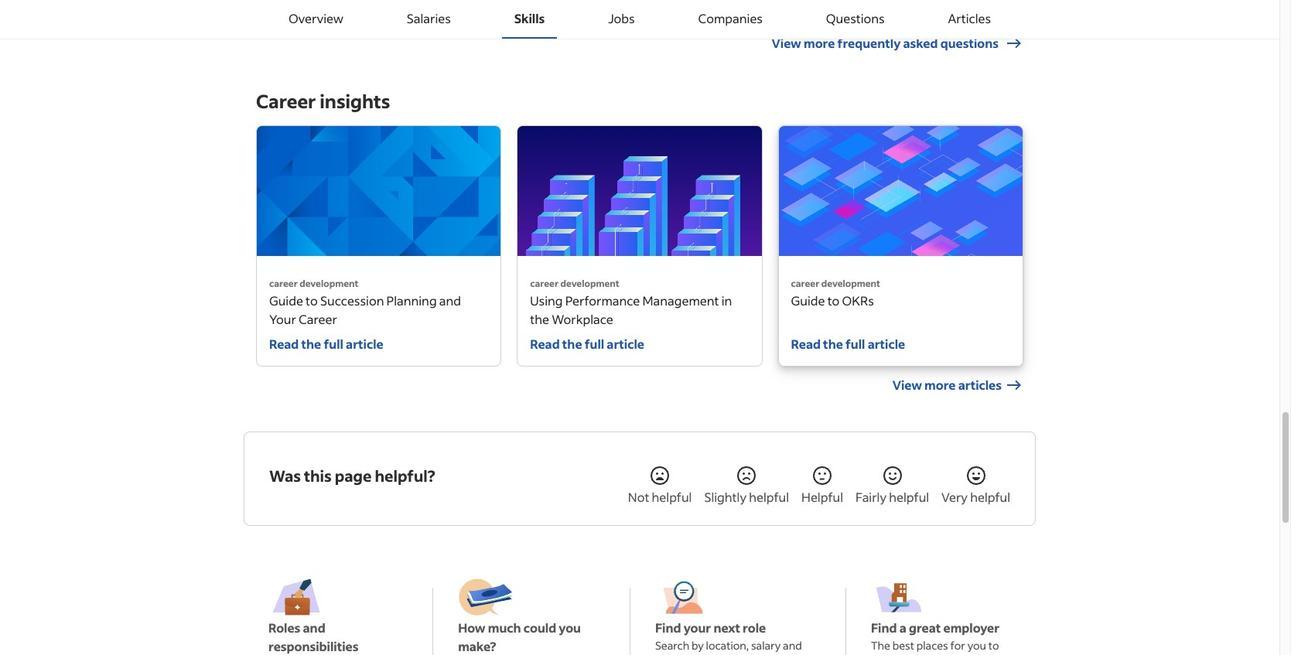 Task type: describe. For each thing, give the bounding box(es) containing it.
article for okrs
[[868, 336, 906, 352]]

was this page helpful?
[[269, 465, 435, 486]]

find your next role search by location, salary and ratings
[[655, 620, 802, 655]]

for
[[951, 638, 966, 653]]

find for find your next role
[[655, 620, 681, 636]]

page
[[335, 465, 372, 486]]

helpful for slightly helpful
[[749, 489, 789, 505]]

articles link
[[936, 0, 1004, 39]]

the
[[871, 638, 891, 653]]

next
[[714, 620, 741, 636]]

articles
[[948, 10, 991, 26]]

a
[[900, 620, 907, 636]]

companies link
[[686, 0, 775, 39]]

and inside find your next role search by location, salary and ratings
[[783, 638, 802, 653]]

read the full article for your
[[269, 336, 384, 352]]

career development using performance management in the workplace
[[530, 278, 732, 327]]

your
[[269, 311, 296, 327]]

3 read from the left
[[791, 336, 821, 352]]

full for your
[[324, 336, 344, 352]]

career development guide to okrs
[[791, 278, 881, 309]]

you inside "how much could you make?"
[[559, 620, 581, 636]]

work
[[871, 655, 897, 655]]

to inside find a great employer the best places for you to work
[[989, 638, 999, 653]]

location,
[[706, 638, 749, 653]]

view for view more articles
[[893, 377, 922, 393]]

3 read the full article from the left
[[791, 336, 906, 352]]

read the full article for workplace
[[530, 336, 645, 352]]

helpful for very helpful
[[971, 489, 1011, 505]]

overview
[[289, 10, 344, 26]]

best
[[893, 638, 915, 653]]

okrs
[[842, 293, 874, 309]]

career insights
[[256, 89, 390, 113]]

helpful for fairly helpful
[[889, 489, 929, 505]]

more for frequently
[[804, 35, 835, 51]]

development for workplace
[[561, 278, 620, 289]]

article for management
[[607, 336, 645, 352]]

helpful
[[802, 489, 844, 505]]

how much could you make?
[[458, 620, 581, 655]]

career for guide to okrs
[[791, 278, 820, 289]]

how much could you make? link
[[446, 563, 618, 655]]

could
[[524, 620, 557, 636]]

skills link
[[502, 0, 557, 39]]

jobs link
[[596, 0, 648, 39]]

the inside career development using performance management in the workplace
[[530, 311, 549, 327]]

frequently
[[838, 35, 901, 51]]

and inside career development guide to succession planning and your career
[[439, 293, 461, 309]]

questions
[[941, 35, 999, 51]]

fairly
[[856, 489, 887, 505]]

find for find a great employer
[[871, 620, 897, 636]]

workplace
[[552, 311, 614, 327]]

roles and responsibilities link
[[256, 563, 420, 655]]

jobs
[[608, 10, 635, 26]]

article for succession
[[346, 336, 384, 352]]

questions link
[[814, 0, 897, 39]]

not helpful
[[628, 489, 692, 505]]

view more articles
[[893, 377, 1002, 393]]

helpful for not helpful
[[652, 489, 692, 505]]

career for using performance management in the workplace
[[530, 278, 559, 289]]

salary
[[751, 638, 781, 653]]

development for your
[[300, 278, 359, 289]]

questions
[[826, 10, 885, 26]]

ratings
[[655, 655, 691, 655]]

view for view more frequently asked questions
[[772, 35, 802, 51]]

guide for guide to okrs
[[791, 293, 825, 309]]



Task type: vqa. For each thing, say whether or not it's contained in the screenshot.
2nd Guide from left
yes



Task type: locate. For each thing, give the bounding box(es) containing it.
2 horizontal spatial career
[[791, 278, 820, 289]]

view inside view more frequently asked questions link
[[772, 35, 802, 51]]

1 horizontal spatial full
[[585, 336, 605, 352]]

0 horizontal spatial more
[[804, 35, 835, 51]]

full down the succession on the top of the page
[[324, 336, 344, 352]]

not
[[628, 489, 650, 505]]

0 horizontal spatial read
[[269, 336, 299, 352]]

0 vertical spatial career
[[256, 89, 316, 113]]

you down the employer
[[968, 638, 987, 653]]

read down your
[[269, 336, 299, 352]]

view more frequently asked questions link
[[256, 34, 1024, 53]]

full down okrs
[[846, 336, 866, 352]]

view inside view more articles link
[[893, 377, 922, 393]]

1 horizontal spatial read
[[530, 336, 560, 352]]

full
[[324, 336, 344, 352], [585, 336, 605, 352], [846, 336, 866, 352]]

find a great employer the best places for you to work
[[871, 620, 1000, 655]]

1 horizontal spatial more
[[925, 377, 956, 393]]

places
[[917, 638, 949, 653]]

to for okrs
[[828, 293, 840, 309]]

0 vertical spatial view
[[772, 35, 802, 51]]

0 vertical spatial and
[[439, 293, 461, 309]]

view
[[772, 35, 802, 51], [893, 377, 922, 393]]

article down okrs
[[868, 336, 906, 352]]

1 horizontal spatial find
[[871, 620, 897, 636]]

read the full article down okrs
[[791, 336, 906, 352]]

development
[[300, 278, 359, 289], [561, 278, 620, 289], [822, 278, 881, 289]]

more left articles
[[925, 377, 956, 393]]

full for workplace
[[585, 336, 605, 352]]

1 read from the left
[[269, 336, 299, 352]]

article
[[346, 336, 384, 352], [607, 336, 645, 352], [868, 336, 906, 352]]

guide inside career development guide to succession planning and your career
[[269, 293, 303, 309]]

find inside find a great employer the best places for you to work
[[871, 620, 897, 636]]

0 horizontal spatial you
[[559, 620, 581, 636]]

1 find from the left
[[655, 620, 681, 636]]

1 read the full article from the left
[[269, 336, 384, 352]]

you right 'could'
[[559, 620, 581, 636]]

career
[[256, 89, 316, 113], [299, 311, 337, 327]]

career inside career development guide to succession planning and your career
[[299, 311, 337, 327]]

0 horizontal spatial career
[[269, 278, 298, 289]]

article down career development guide to succession planning and your career
[[346, 336, 384, 352]]

using
[[530, 293, 563, 309]]

development inside the career development guide to okrs
[[822, 278, 881, 289]]

succession
[[320, 293, 384, 309]]

in
[[722, 293, 732, 309]]

0 horizontal spatial and
[[303, 620, 326, 636]]

4 helpful from the left
[[971, 489, 1011, 505]]

to left okrs
[[828, 293, 840, 309]]

2 horizontal spatial read
[[791, 336, 821, 352]]

this
[[304, 465, 332, 486]]

to inside career development guide to succession planning and your career
[[306, 293, 318, 309]]

and right salary
[[783, 638, 802, 653]]

2 development from the left
[[561, 278, 620, 289]]

1 horizontal spatial read the full article
[[530, 336, 645, 352]]

fairly helpful
[[856, 489, 929, 505]]

read the full article down your
[[269, 336, 384, 352]]

skills
[[514, 10, 545, 26]]

1 horizontal spatial guide
[[791, 293, 825, 309]]

0 vertical spatial you
[[559, 620, 581, 636]]

how
[[458, 620, 486, 636]]

insights
[[320, 89, 390, 113]]

helpful right the very
[[971, 489, 1011, 505]]

find up "the"
[[871, 620, 897, 636]]

great
[[909, 620, 941, 636]]

guide for guide to succession planning and your career
[[269, 293, 303, 309]]

0 horizontal spatial guide
[[269, 293, 303, 309]]

find up search
[[655, 620, 681, 636]]

to
[[306, 293, 318, 309], [828, 293, 840, 309], [989, 638, 999, 653]]

read down the career development guide to okrs
[[791, 336, 821, 352]]

view left questions link
[[772, 35, 802, 51]]

3 development from the left
[[822, 278, 881, 289]]

helpful right fairly
[[889, 489, 929, 505]]

to inside the career development guide to okrs
[[828, 293, 840, 309]]

read the full article
[[269, 336, 384, 352], [530, 336, 645, 352], [791, 336, 906, 352]]

and inside roles and responsibilities
[[303, 620, 326, 636]]

0 horizontal spatial view
[[772, 35, 802, 51]]

2 horizontal spatial article
[[868, 336, 906, 352]]

employer
[[944, 620, 1000, 636]]

find inside find your next role search by location, salary and ratings
[[655, 620, 681, 636]]

read
[[269, 336, 299, 352], [530, 336, 560, 352], [791, 336, 821, 352]]

helpful right slightly
[[749, 489, 789, 505]]

2 horizontal spatial development
[[822, 278, 881, 289]]

the down the succession on the top of the page
[[301, 336, 321, 352]]

asked
[[904, 35, 938, 51]]

helpful right not
[[652, 489, 692, 505]]

1 vertical spatial career
[[299, 311, 337, 327]]

2 read from the left
[[530, 336, 560, 352]]

development up the performance
[[561, 278, 620, 289]]

helpful?
[[375, 465, 435, 486]]

slightly
[[705, 489, 747, 505]]

roles
[[269, 620, 301, 636]]

0 horizontal spatial development
[[300, 278, 359, 289]]

1 horizontal spatial article
[[607, 336, 645, 352]]

0 horizontal spatial to
[[306, 293, 318, 309]]

full down "workplace"
[[585, 336, 605, 352]]

1 horizontal spatial and
[[439, 293, 461, 309]]

career development guide to succession planning and your career
[[269, 278, 461, 327]]

1 horizontal spatial development
[[561, 278, 620, 289]]

read for your
[[269, 336, 299, 352]]

and right planning
[[439, 293, 461, 309]]

to for succession
[[306, 293, 318, 309]]

the for using performance management in the workplace
[[562, 336, 582, 352]]

1 full from the left
[[324, 336, 344, 352]]

0 horizontal spatial article
[[346, 336, 384, 352]]

roles and responsibilities
[[269, 620, 359, 655]]

development inside career development guide to succession planning and your career
[[300, 278, 359, 289]]

2 career from the left
[[530, 278, 559, 289]]

you inside find a great employer the best places for you to work
[[968, 638, 987, 653]]

3 full from the left
[[846, 336, 866, 352]]

1 development from the left
[[300, 278, 359, 289]]

the down "workplace"
[[562, 336, 582, 352]]

0 horizontal spatial read the full article
[[269, 336, 384, 352]]

development inside career development using performance management in the workplace
[[561, 278, 620, 289]]

2 horizontal spatial full
[[846, 336, 866, 352]]

2 full from the left
[[585, 336, 605, 352]]

very helpful
[[942, 489, 1011, 505]]

find
[[655, 620, 681, 636], [871, 620, 897, 636]]

2 horizontal spatial read the full article
[[791, 336, 906, 352]]

more down questions
[[804, 35, 835, 51]]

read down using
[[530, 336, 560, 352]]

to left the succession on the top of the page
[[306, 293, 318, 309]]

the
[[530, 311, 549, 327], [301, 336, 321, 352], [562, 336, 582, 352], [823, 336, 843, 352]]

career
[[269, 278, 298, 289], [530, 278, 559, 289], [791, 278, 820, 289]]

guide inside the career development guide to okrs
[[791, 293, 825, 309]]

view left articles
[[893, 377, 922, 393]]

the down using
[[530, 311, 549, 327]]

guide left okrs
[[791, 293, 825, 309]]

much
[[488, 620, 521, 636]]

search
[[655, 638, 690, 653]]

the for guide to okrs
[[823, 336, 843, 352]]

article down career development using performance management in the workplace
[[607, 336, 645, 352]]

3 career from the left
[[791, 278, 820, 289]]

3 article from the left
[[868, 336, 906, 352]]

1 helpful from the left
[[652, 489, 692, 505]]

the down okrs
[[823, 336, 843, 352]]

career left the insights
[[256, 89, 316, 113]]

and
[[439, 293, 461, 309], [303, 620, 326, 636], [783, 638, 802, 653]]

was
[[269, 465, 301, 486]]

3 helpful from the left
[[889, 489, 929, 505]]

salaries link
[[395, 0, 463, 39]]

view more frequently asked questions
[[772, 35, 999, 51]]

planning
[[387, 293, 437, 309]]

0 horizontal spatial find
[[655, 620, 681, 636]]

helpful
[[652, 489, 692, 505], [749, 489, 789, 505], [889, 489, 929, 505], [971, 489, 1011, 505]]

make?
[[458, 638, 496, 655]]

you
[[559, 620, 581, 636], [968, 638, 987, 653]]

management
[[643, 293, 719, 309]]

career inside the career development guide to okrs
[[791, 278, 820, 289]]

responsibilities
[[269, 638, 359, 655]]

development up okrs
[[822, 278, 881, 289]]

2 read the full article from the left
[[530, 336, 645, 352]]

1 horizontal spatial view
[[893, 377, 922, 393]]

career inside career development using performance management in the workplace
[[530, 278, 559, 289]]

overview link
[[276, 0, 356, 39]]

to down the employer
[[989, 638, 999, 653]]

1 vertical spatial view
[[893, 377, 922, 393]]

1 vertical spatial more
[[925, 377, 956, 393]]

guide
[[269, 293, 303, 309], [791, 293, 825, 309]]

1 guide from the left
[[269, 293, 303, 309]]

performance
[[566, 293, 640, 309]]

more
[[804, 35, 835, 51], [925, 377, 956, 393]]

2 horizontal spatial to
[[989, 638, 999, 653]]

2 find from the left
[[871, 620, 897, 636]]

1 horizontal spatial you
[[968, 638, 987, 653]]

articles
[[959, 377, 1002, 393]]

development up the succession on the top of the page
[[300, 278, 359, 289]]

1 vertical spatial and
[[303, 620, 326, 636]]

salaries
[[407, 10, 451, 26]]

2 horizontal spatial and
[[783, 638, 802, 653]]

career right your
[[299, 311, 337, 327]]

role
[[743, 620, 766, 636]]

your
[[684, 620, 711, 636]]

view more articles link
[[256, 376, 1024, 395]]

and up responsibilities
[[303, 620, 326, 636]]

1 vertical spatial you
[[968, 638, 987, 653]]

guide up your
[[269, 293, 303, 309]]

slightly helpful
[[705, 489, 789, 505]]

more for articles
[[925, 377, 956, 393]]

0 horizontal spatial full
[[324, 336, 344, 352]]

2 helpful from the left
[[749, 489, 789, 505]]

2 vertical spatial and
[[783, 638, 802, 653]]

read for workplace
[[530, 336, 560, 352]]

0 vertical spatial more
[[804, 35, 835, 51]]

1 article from the left
[[346, 336, 384, 352]]

1 horizontal spatial to
[[828, 293, 840, 309]]

1 horizontal spatial career
[[530, 278, 559, 289]]

1 career from the left
[[269, 278, 298, 289]]

the for guide to succession planning and your career
[[301, 336, 321, 352]]

very
[[942, 489, 968, 505]]

companies
[[698, 10, 763, 26]]

career for guide to succession planning and your career
[[269, 278, 298, 289]]

read the full article down "workplace"
[[530, 336, 645, 352]]

2 article from the left
[[607, 336, 645, 352]]

career inside career development guide to succession planning and your career
[[269, 278, 298, 289]]

by
[[692, 638, 704, 653]]

2 guide from the left
[[791, 293, 825, 309]]



